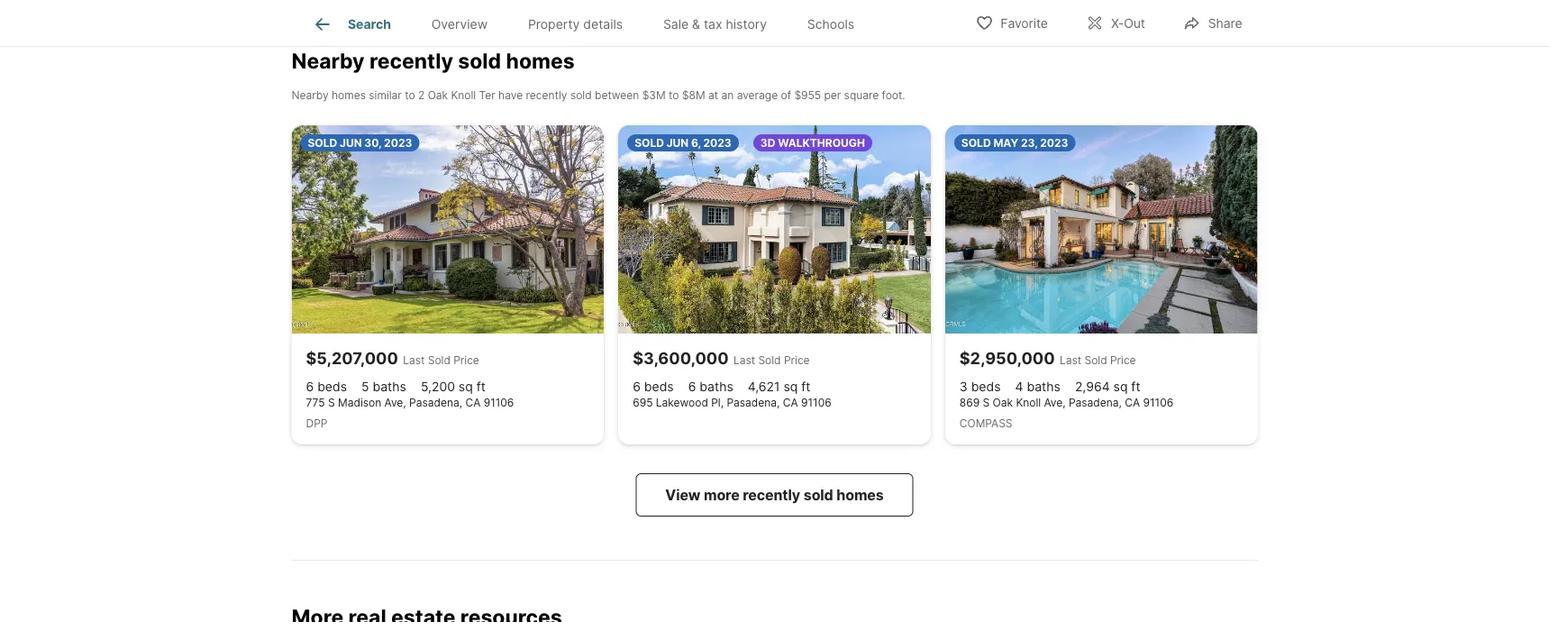 Task type: vqa. For each thing, say whether or not it's contained in the screenshot.
the Oak in the 869 S Oak Knoll Ave, Pasadena, CA 91106 COMPASS
yes



Task type: describe. For each thing, give the bounding box(es) containing it.
ft for $5,207,000
[[477, 379, 486, 394]]

4 baths
[[1016, 379, 1061, 394]]

2023 for $5,207,000
[[384, 136, 412, 149]]

ca inside 869 s oak knoll ave, pasadena, ca 91106 compass
[[1125, 396, 1141, 409]]

homes inside button
[[837, 486, 884, 504]]

overview
[[432, 16, 488, 32]]

91106 inside the 775 s madison ave, pasadena, ca 91106 dpp
[[484, 396, 514, 409]]

per
[[824, 89, 841, 102]]

foot.
[[882, 89, 906, 102]]

search
[[348, 16, 391, 32]]

23,
[[1021, 136, 1038, 149]]

nearby recently sold homes
[[292, 49, 575, 74]]

5
[[362, 379, 369, 394]]

may
[[994, 136, 1019, 149]]

nearby for nearby recently sold homes
[[292, 49, 365, 74]]

last for $5,207,000
[[403, 354, 425, 367]]

775
[[306, 396, 325, 409]]

$955
[[795, 89, 821, 102]]

4
[[1016, 379, 1024, 394]]

6 for $3,600,000
[[633, 379, 641, 394]]

sold for $5,207,000
[[428, 354, 451, 367]]

recently inside button
[[743, 486, 801, 504]]

at
[[709, 89, 719, 102]]

5 baths
[[362, 379, 407, 394]]

favorite
[[1001, 16, 1048, 31]]

price for $3,600,000
[[784, 354, 810, 367]]

ter
[[479, 89, 496, 102]]

x-
[[1112, 16, 1124, 31]]

pasadena, inside 869 s oak knoll ave, pasadena, ca 91106 compass
[[1069, 396, 1122, 409]]

beds for $5,207,000
[[318, 379, 347, 394]]

2023 for $2,950,000
[[1041, 136, 1069, 149]]

sale & tax history
[[663, 16, 767, 32]]

overview tab
[[411, 3, 508, 46]]

oak inside 869 s oak knoll ave, pasadena, ca 91106 compass
[[993, 396, 1013, 409]]

an
[[722, 89, 734, 102]]

baths for $5,207,000
[[373, 379, 407, 394]]

3 beds
[[960, 379, 1001, 394]]

jun for $5,207,000
[[340, 136, 362, 149]]

share
[[1209, 16, 1243, 31]]

favorite button
[[960, 4, 1064, 41]]

last for $2,950,000
[[1060, 354, 1082, 367]]

pasadena, inside the 775 s madison ave, pasadena, ca 91106 dpp
[[409, 396, 463, 409]]

2
[[418, 89, 425, 102]]

schools
[[808, 16, 855, 32]]

dpp
[[306, 417, 328, 430]]

2 ca from the left
[[783, 396, 799, 409]]

$2,950,000
[[960, 348, 1055, 368]]

x-out
[[1112, 16, 1146, 31]]

compass
[[960, 417, 1013, 430]]

between
[[595, 89, 640, 102]]

price for $5,207,000
[[454, 354, 480, 367]]

869 s oak knoll ave, pasadena, ca 91106 compass
[[960, 396, 1174, 430]]

$5,207,000 last sold price
[[306, 348, 480, 368]]

ft for $2,950,000
[[1132, 379, 1141, 394]]

baths for $3,600,000
[[700, 379, 734, 394]]

2,964
[[1076, 379, 1110, 394]]

5,200
[[421, 379, 455, 394]]

695
[[633, 396, 653, 409]]

3
[[960, 379, 968, 394]]

4,621
[[748, 379, 780, 394]]

sale
[[663, 16, 689, 32]]

sold for $5,207,000
[[308, 136, 337, 149]]

$2,950,000 last sold price
[[960, 348, 1137, 368]]

x-out button
[[1071, 4, 1161, 41]]

price for $2,950,000
[[1111, 354, 1137, 367]]

baths for $2,950,000
[[1027, 379, 1061, 394]]

ca inside the 775 s madison ave, pasadena, ca 91106 dpp
[[466, 396, 481, 409]]

6 baths
[[689, 379, 734, 394]]

5,200 sq ft
[[421, 379, 486, 394]]

0 vertical spatial sold
[[458, 49, 501, 74]]

695 lakewood pl, pasadena, ca 91106
[[633, 396, 832, 409]]

share button
[[1168, 4, 1258, 41]]

6 for $5,207,000
[[306, 379, 314, 394]]

of
[[781, 89, 792, 102]]

sold for $3,600,000
[[759, 354, 781, 367]]

square
[[844, 89, 879, 102]]

lakewood
[[656, 396, 709, 409]]

0 vertical spatial knoll
[[451, 89, 476, 102]]

ave, inside the 775 s madison ave, pasadena, ca 91106 dpp
[[385, 396, 406, 409]]

869
[[960, 396, 980, 409]]

1 horizontal spatial homes
[[506, 49, 575, 74]]

beds for $2,950,000
[[972, 379, 1001, 394]]

madison
[[338, 396, 382, 409]]



Task type: locate. For each thing, give the bounding box(es) containing it.
1 horizontal spatial ft
[[802, 379, 811, 394]]

0 horizontal spatial ft
[[477, 379, 486, 394]]

s for $5,207,000
[[328, 396, 335, 409]]

to left 2
[[405, 89, 415, 102]]

1 nearby from the top
[[292, 49, 365, 74]]

s right '869'
[[983, 396, 990, 409]]

0 vertical spatial recently
[[370, 49, 453, 74]]

baths
[[373, 379, 407, 394], [700, 379, 734, 394], [1027, 379, 1061, 394]]

0 horizontal spatial sold
[[458, 49, 501, 74]]

sold inside button
[[804, 486, 834, 504]]

4,621 sq ft
[[748, 379, 811, 394]]

jun left the 30,
[[340, 136, 362, 149]]

1 horizontal spatial sold
[[635, 136, 664, 149]]

property details
[[528, 16, 623, 32]]

knoll left ter
[[451, 89, 476, 102]]

1 horizontal spatial to
[[669, 89, 679, 102]]

3d
[[761, 136, 776, 149]]

pasadena,
[[409, 396, 463, 409], [727, 396, 780, 409], [1069, 396, 1122, 409]]

$3m
[[643, 89, 666, 102]]

ft right 2,964
[[1132, 379, 1141, 394]]

photo of 775 s madison ave, pasadena, ca 91106 image
[[292, 126, 604, 334]]

2 horizontal spatial sold
[[1085, 354, 1108, 367]]

beds up 695
[[644, 379, 674, 394]]

2 jun from the left
[[667, 136, 689, 149]]

similar
[[369, 89, 402, 102]]

2023 for $3,600,000
[[704, 136, 732, 149]]

knoll down 4
[[1016, 396, 1041, 409]]

sold left may
[[962, 136, 991, 149]]

last
[[403, 354, 425, 367], [734, 354, 756, 367], [1060, 354, 1082, 367]]

2 horizontal spatial pasadena,
[[1069, 396, 1122, 409]]

0 horizontal spatial 91106
[[484, 396, 514, 409]]

to
[[405, 89, 415, 102], [669, 89, 679, 102]]

details
[[584, 16, 623, 32]]

0 horizontal spatial sold
[[428, 354, 451, 367]]

0 horizontal spatial last
[[403, 354, 425, 367]]

1 vertical spatial knoll
[[1016, 396, 1041, 409]]

1 horizontal spatial 2023
[[704, 136, 732, 149]]

photo of 869 s oak knoll ave, pasadena, ca 91106 image
[[946, 126, 1258, 334]]

3 ft from the left
[[1132, 379, 1141, 394]]

2 vertical spatial recently
[[743, 486, 801, 504]]

1 sq from the left
[[459, 379, 473, 394]]

1 to from the left
[[405, 89, 415, 102]]

1 horizontal spatial beds
[[644, 379, 674, 394]]

tab list
[[292, 0, 889, 46]]

3 91106 from the left
[[1144, 396, 1174, 409]]

sold left the 30,
[[308, 136, 337, 149]]

last for $3,600,000
[[734, 354, 756, 367]]

price inside $5,207,000 last sold price
[[454, 354, 480, 367]]

0 horizontal spatial price
[[454, 354, 480, 367]]

1 horizontal spatial 6 beds
[[633, 379, 674, 394]]

pasadena, down 5,200 at the left of the page
[[409, 396, 463, 409]]

have
[[499, 89, 523, 102]]

oak right 2
[[428, 89, 448, 102]]

2 horizontal spatial sold
[[962, 136, 991, 149]]

1 horizontal spatial sq
[[784, 379, 798, 394]]

recently
[[370, 49, 453, 74], [526, 89, 568, 102], [743, 486, 801, 504]]

1 horizontal spatial knoll
[[1016, 396, 1041, 409]]

2 baths from the left
[[700, 379, 734, 394]]

recently up 2
[[370, 49, 453, 74]]

3 6 from the left
[[689, 379, 696, 394]]

ft right 4,621
[[802, 379, 811, 394]]

sold for $3,600,000
[[635, 136, 664, 149]]

1 2023 from the left
[[384, 136, 412, 149]]

sold up 2,964
[[1085, 354, 1108, 367]]

2023
[[384, 136, 412, 149], [704, 136, 732, 149], [1041, 136, 1069, 149]]

6 beds
[[306, 379, 347, 394], [633, 379, 674, 394]]

1 horizontal spatial s
[[983, 396, 990, 409]]

1 beds from the left
[[318, 379, 347, 394]]

1 6 beds from the left
[[306, 379, 347, 394]]

0 horizontal spatial 6 beds
[[306, 379, 347, 394]]

nearby
[[292, 49, 365, 74], [292, 89, 329, 102]]

0 vertical spatial oak
[[428, 89, 448, 102]]

nearby homes similar to 2 oak knoll ter have recently sold between $3m to $8m at an average of $955 per square foot.
[[292, 89, 906, 102]]

1 price from the left
[[454, 354, 480, 367]]

baths right 4
[[1027, 379, 1061, 394]]

ft for $3,600,000
[[802, 379, 811, 394]]

nearby for nearby homes similar to 2 oak knoll ter have recently sold between $3m to $8m at an average of $955 per square foot.
[[292, 89, 329, 102]]

3 ca from the left
[[1125, 396, 1141, 409]]

1 sold from the left
[[428, 354, 451, 367]]

2 horizontal spatial homes
[[837, 486, 884, 504]]

sold jun 30, 2023
[[308, 136, 412, 149]]

s right 775
[[328, 396, 335, 409]]

out
[[1124, 16, 1146, 31]]

knoll inside 869 s oak knoll ave, pasadena, ca 91106 compass
[[1016, 396, 1041, 409]]

view
[[666, 486, 701, 504]]

2 horizontal spatial ca
[[1125, 396, 1141, 409]]

sold inside $2,950,000 last sold price
[[1085, 354, 1108, 367]]

sold up 4,621
[[759, 354, 781, 367]]

price up "2,964 sq ft"
[[1111, 354, 1137, 367]]

3 sold from the left
[[962, 136, 991, 149]]

1 ave, from the left
[[385, 396, 406, 409]]

1 ca from the left
[[466, 396, 481, 409]]

2 6 from the left
[[633, 379, 641, 394]]

ca down the '4,621 sq ft'
[[783, 396, 799, 409]]

3 last from the left
[[1060, 354, 1082, 367]]

ca down "2,964 sq ft"
[[1125, 396, 1141, 409]]

jun
[[340, 136, 362, 149], [667, 136, 689, 149]]

2 sold from the left
[[759, 354, 781, 367]]

sq right 5,200 at the left of the page
[[459, 379, 473, 394]]

tab list containing search
[[292, 0, 889, 46]]

91106
[[484, 396, 514, 409], [802, 396, 832, 409], [1144, 396, 1174, 409]]

2023 right '23,'
[[1041, 136, 1069, 149]]

1 horizontal spatial sold
[[759, 354, 781, 367]]

1 horizontal spatial baths
[[700, 379, 734, 394]]

nearby down search link
[[292, 49, 365, 74]]

photo of 695 lakewood pl, pasadena, ca 91106 image
[[619, 126, 931, 334]]

s for $2,950,000
[[983, 396, 990, 409]]

2 sold from the left
[[635, 136, 664, 149]]

view more recently sold homes
[[666, 486, 884, 504]]

0 horizontal spatial oak
[[428, 89, 448, 102]]

price up "5,200 sq ft" on the left of page
[[454, 354, 480, 367]]

3 2023 from the left
[[1041, 136, 1069, 149]]

0 horizontal spatial beds
[[318, 379, 347, 394]]

last up 5,200 at the left of the page
[[403, 354, 425, 367]]

pasadena, down 2,964
[[1069, 396, 1122, 409]]

0 horizontal spatial pasadena,
[[409, 396, 463, 409]]

pasadena, down 4,621
[[727, 396, 780, 409]]

2 s from the left
[[983, 396, 990, 409]]

pl,
[[712, 396, 724, 409]]

sq for $3,600,000
[[784, 379, 798, 394]]

$5,207,000
[[306, 348, 398, 368]]

0 horizontal spatial 2023
[[384, 136, 412, 149]]

3 price from the left
[[1111, 354, 1137, 367]]

ave, down "5 baths"
[[385, 396, 406, 409]]

beds up 775
[[318, 379, 347, 394]]

0 horizontal spatial ave,
[[385, 396, 406, 409]]

jun for $3,600,000
[[667, 136, 689, 149]]

$3,600,000
[[633, 348, 729, 368]]

2023 right 6,
[[704, 136, 732, 149]]

property details tab
[[508, 3, 643, 46]]

2 nearby from the top
[[292, 89, 329, 102]]

sq right 4,621
[[784, 379, 798, 394]]

more
[[704, 486, 740, 504]]

1 baths from the left
[[373, 379, 407, 394]]

6
[[306, 379, 314, 394], [633, 379, 641, 394], [689, 379, 696, 394]]

beds
[[318, 379, 347, 394], [644, 379, 674, 394], [972, 379, 1001, 394]]

view more recently sold homes button
[[636, 474, 914, 517]]

0 vertical spatial nearby
[[292, 49, 365, 74]]

0 horizontal spatial sq
[[459, 379, 473, 394]]

heading
[[292, 604, 1258, 622]]

last up 2,964
[[1060, 354, 1082, 367]]

sold up 5,200 at the left of the page
[[428, 354, 451, 367]]

2 horizontal spatial price
[[1111, 354, 1137, 367]]

2 vertical spatial sold
[[804, 486, 834, 504]]

3 pasadena, from the left
[[1069, 396, 1122, 409]]

0 horizontal spatial recently
[[370, 49, 453, 74]]

$8m
[[682, 89, 706, 102]]

average
[[737, 89, 778, 102]]

baths up pl,
[[700, 379, 734, 394]]

1 6 from the left
[[306, 379, 314, 394]]

last inside $5,207,000 last sold price
[[403, 354, 425, 367]]

1 pasadena, from the left
[[409, 396, 463, 409]]

&
[[693, 16, 701, 32]]

sold
[[458, 49, 501, 74], [571, 89, 592, 102], [804, 486, 834, 504]]

oak
[[428, 89, 448, 102], [993, 396, 1013, 409]]

sold for $2,950,000
[[1085, 354, 1108, 367]]

ave, down 4 baths
[[1044, 396, 1066, 409]]

1 horizontal spatial 91106
[[802, 396, 832, 409]]

2 91106 from the left
[[802, 396, 832, 409]]

6 beds for $5,207,000
[[306, 379, 347, 394]]

sold left 6,
[[635, 136, 664, 149]]

3 baths from the left
[[1027, 379, 1061, 394]]

$3,600,000 last sold price
[[633, 348, 810, 368]]

recently right the more
[[743, 486, 801, 504]]

jun left 6,
[[667, 136, 689, 149]]

s inside the 775 s madison ave, pasadena, ca 91106 dpp
[[328, 396, 335, 409]]

1 sold from the left
[[308, 136, 337, 149]]

oak up compass
[[993, 396, 1013, 409]]

beds for $3,600,000
[[644, 379, 674, 394]]

2 horizontal spatial sq
[[1114, 379, 1128, 394]]

2,964 sq ft
[[1076, 379, 1141, 394]]

2 ft from the left
[[802, 379, 811, 394]]

1 91106 from the left
[[484, 396, 514, 409]]

1 jun from the left
[[340, 136, 362, 149]]

0 horizontal spatial sold
[[308, 136, 337, 149]]

2 horizontal spatial 6
[[689, 379, 696, 394]]

0 vertical spatial homes
[[506, 49, 575, 74]]

6 up 775
[[306, 379, 314, 394]]

91106 inside 869 s oak knoll ave, pasadena, ca 91106 compass
[[1144, 396, 1174, 409]]

3 sold from the left
[[1085, 354, 1108, 367]]

30,
[[364, 136, 382, 149]]

0 horizontal spatial to
[[405, 89, 415, 102]]

2 to from the left
[[669, 89, 679, 102]]

0 horizontal spatial knoll
[[451, 89, 476, 102]]

ave,
[[385, 396, 406, 409], [1044, 396, 1066, 409]]

775 s madison ave, pasadena, ca 91106 dpp
[[306, 396, 514, 430]]

last up 4,621
[[734, 354, 756, 367]]

sq right 2,964
[[1114, 379, 1128, 394]]

2 horizontal spatial baths
[[1027, 379, 1061, 394]]

tax
[[704, 16, 723, 32]]

ft
[[477, 379, 486, 394], [802, 379, 811, 394], [1132, 379, 1141, 394]]

2 horizontal spatial last
[[1060, 354, 1082, 367]]

1 horizontal spatial ave,
[[1044, 396, 1066, 409]]

2 horizontal spatial sold
[[804, 486, 834, 504]]

knoll
[[451, 89, 476, 102], [1016, 396, 1041, 409]]

price up the '4,621 sq ft'
[[784, 354, 810, 367]]

ave, inside 869 s oak knoll ave, pasadena, ca 91106 compass
[[1044, 396, 1066, 409]]

0 horizontal spatial jun
[[340, 136, 362, 149]]

sold inside $5,207,000 last sold price
[[428, 354, 451, 367]]

6 up lakewood
[[689, 379, 696, 394]]

1 horizontal spatial oak
[[993, 396, 1013, 409]]

price inside $3,600,000 last sold price
[[784, 354, 810, 367]]

6 beds up 775
[[306, 379, 347, 394]]

2 beds from the left
[[644, 379, 674, 394]]

baths right 5
[[373, 379, 407, 394]]

1 horizontal spatial jun
[[667, 136, 689, 149]]

last inside $3,600,000 last sold price
[[734, 354, 756, 367]]

2 2023 from the left
[[704, 136, 732, 149]]

history
[[726, 16, 767, 32]]

0 horizontal spatial homes
[[332, 89, 366, 102]]

to left $8m
[[669, 89, 679, 102]]

recently right have
[[526, 89, 568, 102]]

2023 right the 30,
[[384, 136, 412, 149]]

2 price from the left
[[784, 354, 810, 367]]

2 pasadena, from the left
[[727, 396, 780, 409]]

1 horizontal spatial pasadena,
[[727, 396, 780, 409]]

2 last from the left
[[734, 354, 756, 367]]

2 ave, from the left
[[1044, 396, 1066, 409]]

2 horizontal spatial recently
[[743, 486, 801, 504]]

sold jun 6, 2023
[[635, 136, 732, 149]]

1 last from the left
[[403, 354, 425, 367]]

2 horizontal spatial 91106
[[1144, 396, 1174, 409]]

2 vertical spatial homes
[[837, 486, 884, 504]]

3d walkthrough
[[761, 136, 865, 149]]

sq for $5,207,000
[[459, 379, 473, 394]]

sale & tax history tab
[[643, 3, 787, 46]]

1 vertical spatial sold
[[571, 89, 592, 102]]

3 sq from the left
[[1114, 379, 1128, 394]]

s
[[328, 396, 335, 409], [983, 396, 990, 409]]

1 horizontal spatial recently
[[526, 89, 568, 102]]

2 horizontal spatial beds
[[972, 379, 1001, 394]]

1 horizontal spatial sold
[[571, 89, 592, 102]]

sold may 23, 2023
[[962, 136, 1069, 149]]

6 beds up 695
[[633, 379, 674, 394]]

6 beds for $3,600,000
[[633, 379, 674, 394]]

1 ft from the left
[[477, 379, 486, 394]]

6,
[[691, 136, 701, 149]]

ca down "5,200 sq ft" on the left of page
[[466, 396, 481, 409]]

beds right 3
[[972, 379, 1001, 394]]

2 horizontal spatial 2023
[[1041, 136, 1069, 149]]

6 up 695
[[633, 379, 641, 394]]

1 s from the left
[[328, 396, 335, 409]]

search link
[[312, 14, 391, 35]]

2 horizontal spatial ft
[[1132, 379, 1141, 394]]

price
[[454, 354, 480, 367], [784, 354, 810, 367], [1111, 354, 1137, 367]]

sq
[[459, 379, 473, 394], [784, 379, 798, 394], [1114, 379, 1128, 394]]

price inside $2,950,000 last sold price
[[1111, 354, 1137, 367]]

1 vertical spatial nearby
[[292, 89, 329, 102]]

1 vertical spatial recently
[[526, 89, 568, 102]]

ft right 5,200 at the left of the page
[[477, 379, 486, 394]]

1 horizontal spatial ca
[[783, 396, 799, 409]]

last inside $2,950,000 last sold price
[[1060, 354, 1082, 367]]

0 horizontal spatial s
[[328, 396, 335, 409]]

sold for $2,950,000
[[962, 136, 991, 149]]

1 horizontal spatial 6
[[633, 379, 641, 394]]

1 vertical spatial oak
[[993, 396, 1013, 409]]

0 horizontal spatial baths
[[373, 379, 407, 394]]

sold inside $3,600,000 last sold price
[[759, 354, 781, 367]]

1 vertical spatial homes
[[332, 89, 366, 102]]

0 horizontal spatial ca
[[466, 396, 481, 409]]

nearby up sold jun 30, 2023
[[292, 89, 329, 102]]

walkthrough
[[778, 136, 865, 149]]

2 sq from the left
[[784, 379, 798, 394]]

2 6 beds from the left
[[633, 379, 674, 394]]

sold
[[308, 136, 337, 149], [635, 136, 664, 149], [962, 136, 991, 149]]

1 horizontal spatial price
[[784, 354, 810, 367]]

s inside 869 s oak knoll ave, pasadena, ca 91106 compass
[[983, 396, 990, 409]]

schools tab
[[787, 3, 875, 46]]

property
[[528, 16, 580, 32]]

3 beds from the left
[[972, 379, 1001, 394]]

sq for $2,950,000
[[1114, 379, 1128, 394]]

1 horizontal spatial last
[[734, 354, 756, 367]]

0 horizontal spatial 6
[[306, 379, 314, 394]]



